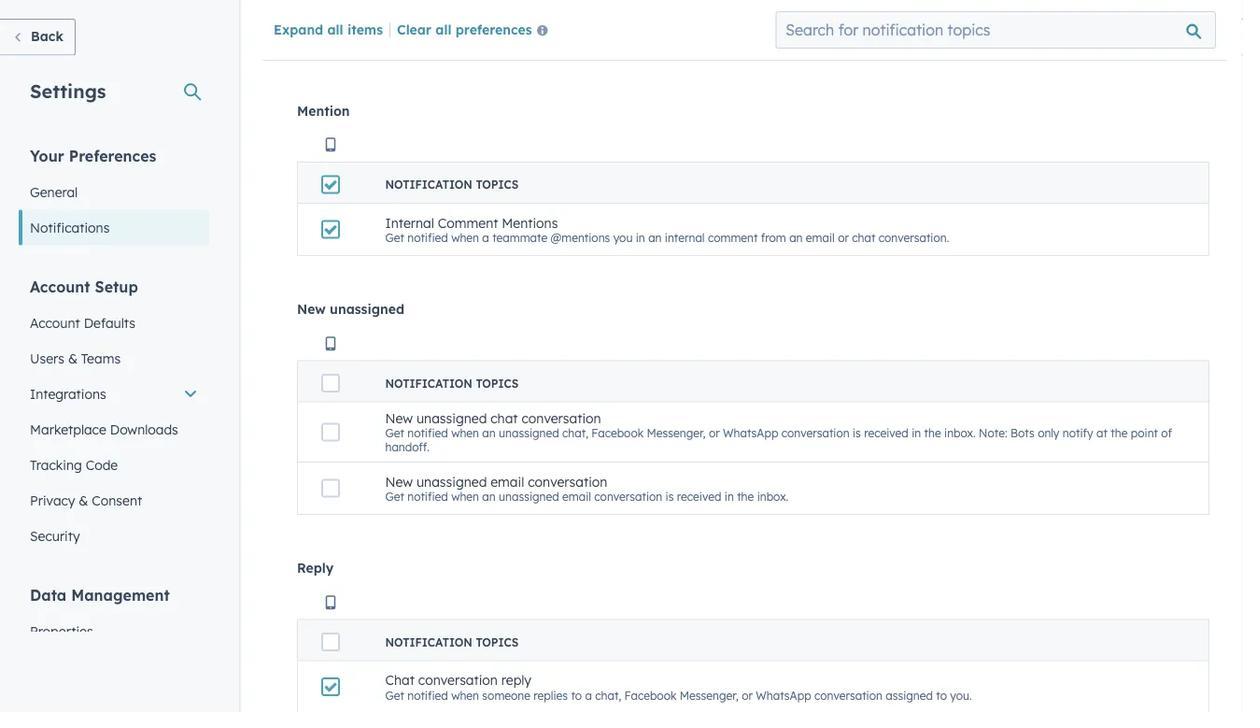 Task type: describe. For each thing, give the bounding box(es) containing it.
when inside chat conversation reply get notified when someone replies to a chat, facebook messenger, or whatsapp conversation assigned to you.
[[452, 688, 479, 702]]

properties
[[30, 623, 93, 639]]

teammate
[[493, 231, 548, 245]]

setup
[[95, 277, 138, 296]]

1 horizontal spatial reassigned
[[614, 32, 672, 46]]

the inside new unassigned email conversation get notified when an unassigned email conversation is received in the inbox.
[[738, 490, 755, 504]]

internal
[[665, 231, 705, 245]]

new for new unassigned email conversation get notified when an unassigned email conversation is received in the inbox.
[[386, 473, 413, 490]]

preferences
[[69, 146, 156, 165]]

users & teams
[[30, 350, 121, 366]]

or inside new unassigned chat conversation get notified when an unassigned chat, facebook messenger, or whatsapp conversation is received in the inbox. note: bots only notify at the point of handoff.
[[709, 426, 720, 440]]

notified inside chat conversation reply get notified when someone replies to a chat, facebook messenger, or whatsapp conversation assigned to you.
[[408, 688, 448, 702]]

new unassigned
[[297, 301, 405, 317]]

expand all items button
[[274, 21, 383, 37]]

bots
[[1011, 426, 1035, 440]]

notified inside email conversation reassigned to you get notified when an email conversation is reassigned to you.
[[408, 32, 448, 46]]

settings
[[30, 79, 106, 102]]

replies
[[534, 688, 568, 702]]

chat conversation reply get notified when someone replies to a chat, facebook messenger, or whatsapp conversation assigned to you.
[[386, 672, 973, 702]]

mention
[[297, 102, 350, 119]]

when inside new unassigned email conversation get notified when an unassigned email conversation is received in the inbox.
[[452, 490, 479, 504]]

your preferences
[[30, 146, 156, 165]]

& for users
[[68, 350, 78, 366]]

in inside new unassigned chat conversation get notified when an unassigned chat, facebook messenger, or whatsapp conversation is received in the inbox. note: bots only notify at the point of handoff.
[[912, 426, 922, 440]]

items
[[348, 21, 383, 37]]

get inside new unassigned chat conversation get notified when an unassigned chat, facebook messenger, or whatsapp conversation is received in the inbox. note: bots only notify at the point of handoff.
[[386, 426, 405, 440]]

security link
[[19, 518, 209, 554]]

management
[[71, 586, 170, 604]]

internal comment mentions get notified when a teammate @mentions you in an internal comment from an email or chat conversation.
[[386, 214, 950, 245]]

in inside new unassigned email conversation get notified when an unassigned email conversation is received in the inbox.
[[725, 490, 734, 504]]

integrations button
[[19, 376, 209, 412]]

an inside new unassigned chat conversation get notified when an unassigned chat, facebook messenger, or whatsapp conversation is received in the inbox. note: bots only notify at the point of handoff.
[[483, 426, 496, 440]]

from
[[762, 231, 787, 245]]

all for expand
[[328, 21, 344, 37]]

@mentions
[[551, 231, 611, 245]]

privacy
[[30, 492, 75, 508]]

notifications
[[30, 219, 110, 236]]

you inside internal comment mentions get notified when a teammate @mentions you in an internal comment from an email or chat conversation.
[[614, 231, 633, 245]]

is for new unassigned email conversation
[[666, 490, 674, 504]]

privacy & consent
[[30, 492, 142, 508]]

topics for new unassigned
[[476, 376, 519, 390]]

tracking code
[[30, 457, 118, 473]]

new unassigned chat conversation get notified when an unassigned chat, facebook messenger, or whatsapp conversation is received in the inbox. note: bots only notify at the point of handoff.
[[386, 410, 1173, 454]]

point
[[1132, 426, 1159, 440]]

reply
[[297, 560, 334, 576]]

notified inside new unassigned email conversation get notified when an unassigned email conversation is received in the inbox.
[[408, 490, 448, 504]]

email conversation reassigned to you get notified when an email conversation is reassigned to you.
[[386, 16, 711, 46]]

teams
[[81, 350, 121, 366]]

tracking code link
[[19, 447, 209, 483]]

of
[[1162, 426, 1173, 440]]

code
[[86, 457, 118, 473]]

unassigned for new unassigned chat conversation get notified when an unassigned chat, facebook messenger, or whatsapp conversation is received in the inbox. note: bots only notify at the point of handoff.
[[417, 410, 487, 426]]

at
[[1097, 426, 1108, 440]]

account defaults
[[30, 315, 135, 331]]

privacy & consent link
[[19, 483, 209, 518]]

notification for new unassigned
[[386, 376, 473, 390]]

back
[[31, 28, 63, 44]]

integrations
[[30, 386, 106, 402]]

unassigned for new unassigned email conversation get notified when an unassigned email conversation is received in the inbox.
[[417, 473, 487, 490]]

notifications link
[[19, 210, 209, 245]]

new for new unassigned chat conversation get notified when an unassigned chat, facebook messenger, or whatsapp conversation is received in the inbox. note: bots only notify at the point of handoff.
[[386, 410, 413, 426]]

account setup
[[30, 277, 138, 296]]

received inside new unassigned chat conversation get notified when an unassigned chat, facebook messenger, or whatsapp conversation is received in the inbox. note: bots only notify at the point of handoff.
[[865, 426, 909, 440]]

users & teams link
[[19, 341, 209, 376]]

consent
[[92, 492, 142, 508]]

preferences
[[456, 21, 532, 37]]

get inside email conversation reassigned to you get notified when an email conversation is reassigned to you.
[[386, 32, 405, 46]]

downloads
[[110, 421, 178, 437]]

clear
[[397, 21, 432, 37]]

1 horizontal spatial the
[[925, 426, 942, 440]]

messenger, inside chat conversation reply get notified when someone replies to a chat, facebook messenger, or whatsapp conversation assigned to you.
[[680, 688, 739, 702]]

data
[[30, 586, 67, 604]]

comment
[[438, 214, 499, 231]]

notified inside internal comment mentions get notified when a teammate @mentions you in an internal comment from an email or chat conversation.
[[408, 231, 448, 245]]

you. inside chat conversation reply get notified when someone replies to a chat, facebook messenger, or whatsapp conversation assigned to you.
[[951, 688, 973, 702]]

facebook inside chat conversation reply get notified when someone replies to a chat, facebook messenger, or whatsapp conversation assigned to you.
[[625, 688, 677, 702]]

in inside internal comment mentions get notified when a teammate @mentions you in an internal comment from an email or chat conversation.
[[636, 231, 646, 245]]

tracking
[[30, 457, 82, 473]]

email inside internal comment mentions get notified when a teammate @mentions you in an internal comment from an email or chat conversation.
[[806, 231, 835, 245]]

all for clear
[[436, 21, 452, 37]]

get inside internal comment mentions get notified when a teammate @mentions you in an internal comment from an email or chat conversation.
[[386, 231, 405, 245]]



Task type: locate. For each thing, give the bounding box(es) containing it.
0 vertical spatial new
[[297, 301, 326, 317]]

&
[[68, 350, 78, 366], [79, 492, 88, 508]]

0 vertical spatial chat,
[[563, 426, 589, 440]]

2 horizontal spatial in
[[912, 426, 922, 440]]

notification for reply
[[386, 635, 473, 649]]

received inside new unassigned email conversation get notified when an unassigned email conversation is received in the inbox.
[[677, 490, 722, 504]]

is
[[603, 32, 611, 46], [853, 426, 862, 440], [666, 490, 674, 504]]

0 vertical spatial inbox.
[[945, 426, 976, 440]]

0 vertical spatial or
[[838, 231, 849, 245]]

1 vertical spatial facebook
[[625, 688, 677, 702]]

topics for mention
[[476, 178, 519, 192]]

notified
[[408, 32, 448, 46], [408, 231, 448, 245], [408, 426, 448, 440], [408, 490, 448, 504], [408, 688, 448, 702]]

account setup element
[[19, 276, 209, 554]]

notification up the handoff.
[[386, 376, 473, 390]]

in
[[636, 231, 646, 245], [912, 426, 922, 440], [725, 490, 734, 504]]

& right users
[[68, 350, 78, 366]]

notification topics up chat
[[386, 635, 519, 649]]

when
[[452, 32, 479, 46], [452, 231, 479, 245], [452, 426, 479, 440], [452, 490, 479, 504], [452, 688, 479, 702]]

0 vertical spatial chat
[[853, 231, 876, 245]]

expand all items
[[274, 21, 383, 37]]

the left the note:
[[925, 426, 942, 440]]

2 all from the left
[[436, 21, 452, 37]]

new inside new unassigned email conversation get notified when an unassigned email conversation is received in the inbox.
[[386, 473, 413, 490]]

your
[[30, 146, 64, 165]]

messenger,
[[647, 426, 706, 440], [680, 688, 739, 702]]

unassigned
[[330, 301, 405, 317], [417, 410, 487, 426], [499, 426, 560, 440], [417, 473, 487, 490], [499, 490, 560, 504]]

0 horizontal spatial reassigned
[[507, 16, 574, 32]]

inbox. left the note:
[[945, 426, 976, 440]]

1 vertical spatial topics
[[476, 376, 519, 390]]

1 notified from the top
[[408, 32, 448, 46]]

0 horizontal spatial a
[[483, 231, 490, 245]]

1 vertical spatial messenger,
[[680, 688, 739, 702]]

2 account from the top
[[30, 315, 80, 331]]

account up 'account defaults'
[[30, 277, 90, 296]]

conversation.
[[879, 231, 950, 245]]

received
[[865, 426, 909, 440], [677, 490, 722, 504]]

new
[[297, 301, 326, 317], [386, 410, 413, 426], [386, 473, 413, 490]]

chat, inside new unassigned chat conversation get notified when an unassigned chat, facebook messenger, or whatsapp conversation is received in the inbox. note: bots only notify at the point of handoff.
[[563, 426, 589, 440]]

0 vertical spatial is
[[603, 32, 611, 46]]

the
[[925, 426, 942, 440], [1112, 426, 1128, 440], [738, 490, 755, 504]]

whatsapp inside new unassigned chat conversation get notified when an unassigned chat, facebook messenger, or whatsapp conversation is received in the inbox. note: bots only notify at the point of handoff.
[[723, 426, 779, 440]]

2 when from the top
[[452, 231, 479, 245]]

to
[[577, 16, 590, 32], [675, 32, 686, 46], [571, 688, 582, 702], [937, 688, 948, 702]]

0 vertical spatial notification topics
[[386, 178, 519, 192]]

marketplace downloads
[[30, 421, 178, 437]]

assigned
[[886, 688, 934, 702]]

all right clear
[[436, 21, 452, 37]]

2 horizontal spatial or
[[838, 231, 849, 245]]

whatsapp
[[723, 426, 779, 440], [756, 688, 812, 702]]

1 horizontal spatial is
[[666, 490, 674, 504]]

get
[[386, 32, 405, 46], [386, 231, 405, 245], [386, 426, 405, 440], [386, 490, 405, 504], [386, 688, 405, 702]]

in left internal
[[636, 231, 646, 245]]

users
[[30, 350, 64, 366]]

account inside account defaults link
[[30, 315, 80, 331]]

0 horizontal spatial received
[[677, 490, 722, 504]]

2 vertical spatial in
[[725, 490, 734, 504]]

1 horizontal spatial a
[[586, 688, 592, 702]]

1 vertical spatial inbox.
[[758, 490, 789, 504]]

inbox. down new unassigned chat conversation get notified when an unassigned chat, facebook messenger, or whatsapp conversation is received in the inbox. note: bots only notify at the point of handoff.
[[758, 490, 789, 504]]

general link
[[19, 174, 209, 210]]

5 notified from the top
[[408, 688, 448, 702]]

2 notified from the top
[[408, 231, 448, 245]]

clear all preferences button
[[397, 19, 556, 42]]

a inside internal comment mentions get notified when a teammate @mentions you in an internal comment from an email or chat conversation.
[[483, 231, 490, 245]]

1 vertical spatial whatsapp
[[756, 688, 812, 702]]

1 vertical spatial notification
[[386, 376, 473, 390]]

note:
[[980, 426, 1008, 440]]

properties link
[[19, 614, 209, 649]]

is inside email conversation reassigned to you get notified when an email conversation is reassigned to you.
[[603, 32, 611, 46]]

when inside internal comment mentions get notified when a teammate @mentions you in an internal comment from an email or chat conversation.
[[452, 231, 479, 245]]

1 vertical spatial &
[[79, 492, 88, 508]]

3 notification topics from the top
[[386, 635, 519, 649]]

3 notification from the top
[[386, 635, 473, 649]]

comment
[[708, 231, 758, 245]]

clear all preferences
[[397, 21, 532, 37]]

0 vertical spatial &
[[68, 350, 78, 366]]

chat
[[386, 672, 415, 688]]

1 notification from the top
[[386, 178, 473, 192]]

0 horizontal spatial &
[[68, 350, 78, 366]]

inbox.
[[945, 426, 976, 440], [758, 490, 789, 504]]

the down new unassigned chat conversation get notified when an unassigned chat, facebook messenger, or whatsapp conversation is received in the inbox. note: bots only notify at the point of handoff.
[[738, 490, 755, 504]]

1 horizontal spatial in
[[725, 490, 734, 504]]

expand
[[274, 21, 324, 37]]

0 vertical spatial messenger,
[[647, 426, 706, 440]]

1 horizontal spatial you.
[[951, 688, 973, 702]]

is inside new unassigned chat conversation get notified when an unassigned chat, facebook messenger, or whatsapp conversation is received in the inbox. note: bots only notify at the point of handoff.
[[853, 426, 862, 440]]

1 vertical spatial is
[[853, 426, 862, 440]]

a inside chat conversation reply get notified when someone replies to a chat, facebook messenger, or whatsapp conversation assigned to you.
[[586, 688, 592, 702]]

2 get from the top
[[386, 231, 405, 245]]

email
[[499, 32, 528, 46], [806, 231, 835, 245], [491, 473, 525, 490], [563, 490, 592, 504]]

2 vertical spatial notification
[[386, 635, 473, 649]]

0 vertical spatial in
[[636, 231, 646, 245]]

2 vertical spatial topics
[[476, 635, 519, 649]]

all left the items
[[328, 21, 344, 37]]

1 horizontal spatial all
[[436, 21, 452, 37]]

security
[[30, 528, 80, 544]]

2 horizontal spatial the
[[1112, 426, 1128, 440]]

your preferences element
[[19, 145, 209, 245]]

4 get from the top
[[386, 490, 405, 504]]

1 vertical spatial or
[[709, 426, 720, 440]]

chat, right replies
[[596, 688, 622, 702]]

0 vertical spatial you
[[594, 16, 617, 32]]

new unassigned email conversation get notified when an unassigned email conversation is received in the inbox.
[[386, 473, 789, 504]]

0 vertical spatial a
[[483, 231, 490, 245]]

messenger, inside new unassigned chat conversation get notified when an unassigned chat, facebook messenger, or whatsapp conversation is received in the inbox. note: bots only notify at the point of handoff.
[[647, 426, 706, 440]]

the right at
[[1112, 426, 1128, 440]]

notification topics up the comment at the left top
[[386, 178, 519, 192]]

marketplace
[[30, 421, 106, 437]]

1 when from the top
[[452, 32, 479, 46]]

reassigned
[[507, 16, 574, 32], [614, 32, 672, 46]]

all
[[328, 21, 344, 37], [436, 21, 452, 37]]

0 vertical spatial notification
[[386, 178, 473, 192]]

0 horizontal spatial all
[[328, 21, 344, 37]]

2 vertical spatial new
[[386, 473, 413, 490]]

only
[[1039, 426, 1060, 440]]

handoff.
[[386, 440, 430, 454]]

new inside new unassigned chat conversation get notified when an unassigned chat, facebook messenger, or whatsapp conversation is received in the inbox. note: bots only notify at the point of handoff.
[[386, 410, 413, 426]]

0 vertical spatial facebook
[[592, 426, 644, 440]]

an
[[483, 32, 496, 46], [649, 231, 662, 245], [790, 231, 803, 245], [483, 426, 496, 440], [483, 490, 496, 504]]

facebook inside new unassigned chat conversation get notified when an unassigned chat, facebook messenger, or whatsapp conversation is received in the inbox. note: bots only notify at the point of handoff.
[[592, 426, 644, 440]]

new for new unassigned
[[297, 301, 326, 317]]

someone
[[483, 688, 531, 702]]

chat inside new unassigned chat conversation get notified when an unassigned chat, facebook messenger, or whatsapp conversation is received in the inbox. note: bots only notify at the point of handoff.
[[491, 410, 518, 426]]

when inside new unassigned chat conversation get notified when an unassigned chat, facebook messenger, or whatsapp conversation is received in the inbox. note: bots only notify at the point of handoff.
[[452, 426, 479, 440]]

inbox. inside new unassigned chat conversation get notified when an unassigned chat, facebook messenger, or whatsapp conversation is received in the inbox. note: bots only notify at the point of handoff.
[[945, 426, 976, 440]]

account up users
[[30, 315, 80, 331]]

2 vertical spatial is
[[666, 490, 674, 504]]

5 get from the top
[[386, 688, 405, 702]]

0 horizontal spatial is
[[603, 32, 611, 46]]

facebook
[[592, 426, 644, 440], [625, 688, 677, 702]]

0 horizontal spatial you.
[[689, 32, 711, 46]]

you.
[[689, 32, 711, 46], [951, 688, 973, 702]]

defaults
[[84, 315, 135, 331]]

0 horizontal spatial inbox.
[[758, 490, 789, 504]]

5 when from the top
[[452, 688, 479, 702]]

1 vertical spatial a
[[586, 688, 592, 702]]

0 vertical spatial whatsapp
[[723, 426, 779, 440]]

notification topics
[[386, 178, 519, 192], [386, 376, 519, 390], [386, 635, 519, 649]]

unassigned for new unassigned
[[330, 301, 405, 317]]

is for email conversation reassigned to you
[[603, 32, 611, 46]]

notification topics for mention
[[386, 178, 519, 192]]

whatsapp inside chat conversation reply get notified when someone replies to a chat, facebook messenger, or whatsapp conversation assigned to you.
[[756, 688, 812, 702]]

or
[[838, 231, 849, 245], [709, 426, 720, 440], [742, 688, 753, 702]]

0 vertical spatial received
[[865, 426, 909, 440]]

get inside new unassigned email conversation get notified when an unassigned email conversation is received in the inbox.
[[386, 490, 405, 504]]

topics for reply
[[476, 635, 519, 649]]

in left the note:
[[912, 426, 922, 440]]

mentions
[[502, 214, 558, 231]]

0 vertical spatial topics
[[476, 178, 519, 192]]

3 when from the top
[[452, 426, 479, 440]]

1 vertical spatial in
[[912, 426, 922, 440]]

you
[[594, 16, 617, 32], [614, 231, 633, 245]]

reply
[[502, 672, 532, 688]]

1 horizontal spatial &
[[79, 492, 88, 508]]

is inside new unassigned email conversation get notified when an unassigned email conversation is received in the inbox.
[[666, 490, 674, 504]]

1 vertical spatial you.
[[951, 688, 973, 702]]

chat, inside chat conversation reply get notified when someone replies to a chat, facebook messenger, or whatsapp conversation assigned to you.
[[596, 688, 622, 702]]

notification for mention
[[386, 178, 473, 192]]

a left teammate
[[483, 231, 490, 245]]

2 notification from the top
[[386, 376, 473, 390]]

data management
[[30, 586, 170, 604]]

notification topics for reply
[[386, 635, 519, 649]]

1 horizontal spatial or
[[742, 688, 753, 702]]

2 topics from the top
[[476, 376, 519, 390]]

2 notification topics from the top
[[386, 376, 519, 390]]

back link
[[0, 19, 76, 56]]

0 vertical spatial you.
[[689, 32, 711, 46]]

Search for notification topics search field
[[776, 11, 1217, 49]]

notified inside new unassigned chat conversation get notified when an unassigned chat, facebook messenger, or whatsapp conversation is received in the inbox. note: bots only notify at the point of handoff.
[[408, 426, 448, 440]]

all inside button
[[436, 21, 452, 37]]

notification topics up the handoff.
[[386, 376, 519, 390]]

3 topics from the top
[[476, 635, 519, 649]]

email inside email conversation reassigned to you get notified when an email conversation is reassigned to you.
[[499, 32, 528, 46]]

0 horizontal spatial the
[[738, 490, 755, 504]]

you. inside email conversation reassigned to you get notified when an email conversation is reassigned to you.
[[689, 32, 711, 46]]

1 vertical spatial chat,
[[596, 688, 622, 702]]

internal
[[386, 214, 434, 231]]

1 vertical spatial chat
[[491, 410, 518, 426]]

3 get from the top
[[386, 426, 405, 440]]

1 vertical spatial account
[[30, 315, 80, 331]]

in down new unassigned chat conversation get notified when an unassigned chat, facebook messenger, or whatsapp conversation is received in the inbox. note: bots only notify at the point of handoff.
[[725, 490, 734, 504]]

a
[[483, 231, 490, 245], [586, 688, 592, 702]]

notification up the internal
[[386, 178, 473, 192]]

account
[[30, 277, 90, 296], [30, 315, 80, 331]]

2 vertical spatial notification topics
[[386, 635, 519, 649]]

chat
[[853, 231, 876, 245], [491, 410, 518, 426]]

1 notification topics from the top
[[386, 178, 519, 192]]

1 all from the left
[[328, 21, 344, 37]]

0 horizontal spatial chat
[[491, 410, 518, 426]]

1 horizontal spatial inbox.
[[945, 426, 976, 440]]

& right the privacy
[[79, 492, 88, 508]]

account for account defaults
[[30, 315, 80, 331]]

1 horizontal spatial received
[[865, 426, 909, 440]]

an inside new unassigned email conversation get notified when an unassigned email conversation is received in the inbox.
[[483, 490, 496, 504]]

1 horizontal spatial chat,
[[596, 688, 622, 702]]

topics
[[476, 178, 519, 192], [476, 376, 519, 390], [476, 635, 519, 649]]

account for account setup
[[30, 277, 90, 296]]

conversation
[[423, 16, 503, 32], [531, 32, 599, 46], [522, 410, 601, 426], [782, 426, 850, 440], [528, 473, 608, 490], [595, 490, 663, 504], [419, 672, 498, 688], [815, 688, 883, 702]]

notification
[[386, 178, 473, 192], [386, 376, 473, 390], [386, 635, 473, 649]]

notification up chat
[[386, 635, 473, 649]]

2 horizontal spatial is
[[853, 426, 862, 440]]

marketplace downloads link
[[19, 412, 209, 447]]

4 notified from the top
[[408, 490, 448, 504]]

chat, up new unassigned email conversation get notified when an unassigned email conversation is received in the inbox. at the bottom
[[563, 426, 589, 440]]

data management element
[[19, 585, 209, 712]]

1 get from the top
[[386, 32, 405, 46]]

chat,
[[563, 426, 589, 440], [596, 688, 622, 702]]

notification topics for new unassigned
[[386, 376, 519, 390]]

when inside email conversation reassigned to you get notified when an email conversation is reassigned to you.
[[452, 32, 479, 46]]

get inside chat conversation reply get notified when someone replies to a chat, facebook messenger, or whatsapp conversation assigned to you.
[[386, 688, 405, 702]]

account defaults link
[[19, 305, 209, 341]]

an inside email conversation reassigned to you get notified when an email conversation is reassigned to you.
[[483, 32, 496, 46]]

1 vertical spatial notification topics
[[386, 376, 519, 390]]

3 notified from the top
[[408, 426, 448, 440]]

general
[[30, 184, 78, 200]]

1 account from the top
[[30, 277, 90, 296]]

0 horizontal spatial in
[[636, 231, 646, 245]]

1 topics from the top
[[476, 178, 519, 192]]

or inside internal comment mentions get notified when a teammate @mentions you in an internal comment from an email or chat conversation.
[[838, 231, 849, 245]]

0 horizontal spatial chat,
[[563, 426, 589, 440]]

or inside chat conversation reply get notified when someone replies to a chat, facebook messenger, or whatsapp conversation assigned to you.
[[742, 688, 753, 702]]

notify
[[1063, 426, 1094, 440]]

4 when from the top
[[452, 490, 479, 504]]

& for privacy
[[79, 492, 88, 508]]

email
[[386, 16, 420, 32]]

2 vertical spatial or
[[742, 688, 753, 702]]

chat inside internal comment mentions get notified when a teammate @mentions you in an internal comment from an email or chat conversation.
[[853, 231, 876, 245]]

0 horizontal spatial or
[[709, 426, 720, 440]]

you inside email conversation reassigned to you get notified when an email conversation is reassigned to you.
[[594, 16, 617, 32]]

a right replies
[[586, 688, 592, 702]]

1 vertical spatial new
[[386, 410, 413, 426]]

1 vertical spatial received
[[677, 490, 722, 504]]

inbox. inside new unassigned email conversation get notified when an unassigned email conversation is received in the inbox.
[[758, 490, 789, 504]]

1 vertical spatial you
[[614, 231, 633, 245]]

1 horizontal spatial chat
[[853, 231, 876, 245]]

0 vertical spatial account
[[30, 277, 90, 296]]



Task type: vqa. For each thing, say whether or not it's contained in the screenshot.
Link opens in a new window image
no



